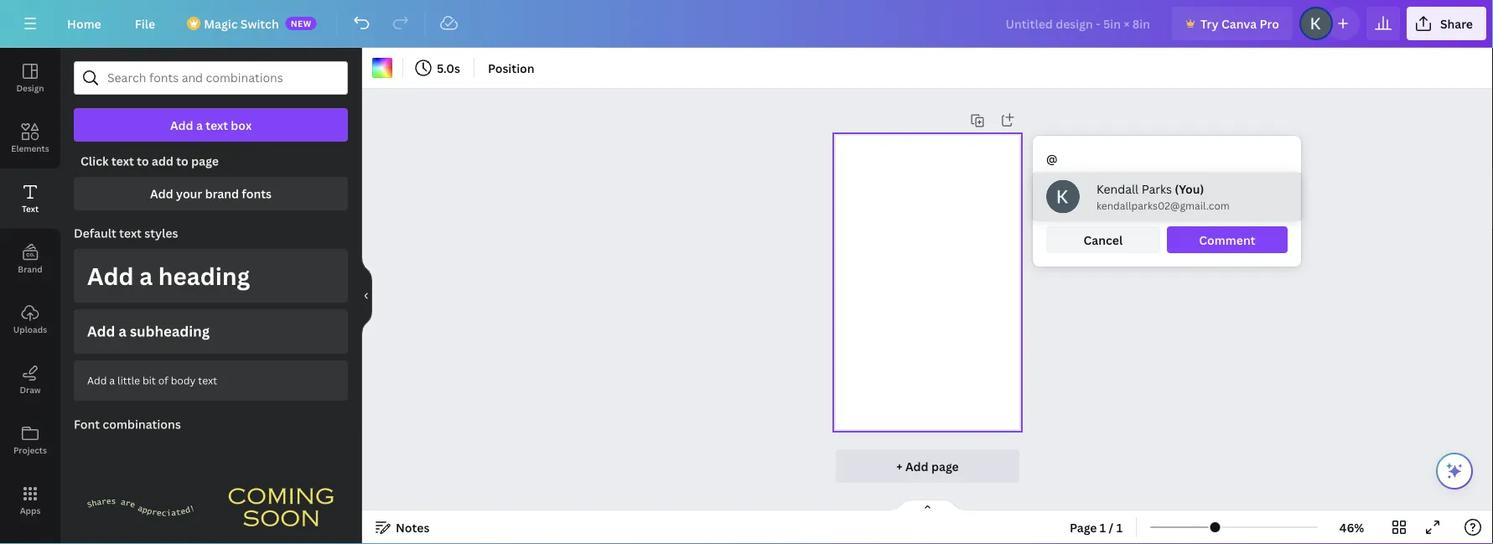 Task type: describe. For each thing, give the bounding box(es) containing it.
add a subheading button
[[74, 310, 348, 354]]

default text styles
[[74, 225, 178, 241]]

combinations
[[103, 416, 181, 432]]

/
[[1109, 520, 1114, 536]]

text right click
[[111, 153, 134, 169]]

Design title text field
[[993, 7, 1166, 40]]

body
[[171, 373, 196, 387]]

font
[[74, 416, 100, 432]]

default
[[74, 225, 116, 241]]

add right +
[[906, 458, 929, 474]]

uploads
[[13, 324, 47, 335]]

a for heading
[[139, 260, 153, 292]]

click text to add to page
[[81, 153, 219, 169]]

try canva pro
[[1201, 16, 1280, 31]]

Search fonts and combinations search field
[[107, 62, 315, 94]]

1 to from the left
[[137, 153, 149, 169]]

share
[[1441, 16, 1474, 31]]

try
[[1201, 16, 1219, 31]]

add for add a subheading
[[87, 322, 115, 341]]

parks
[[1142, 181, 1173, 197]]

5.0s
[[437, 60, 460, 76]]

notes button
[[369, 514, 437, 541]]

1 1 from the left
[[1100, 520, 1107, 536]]

5.0s button
[[410, 55, 467, 81]]

design
[[16, 82, 44, 94]]

home
[[67, 16, 101, 31]]

text button
[[0, 169, 60, 229]]

draw button
[[0, 350, 60, 410]]

brand
[[18, 263, 43, 275]]

Comment draft. Add a comment or @mention. text field
[[1047, 149, 1288, 186]]

0 vertical spatial page
[[191, 153, 219, 169]]

text inside button
[[206, 117, 228, 133]]

text left styles
[[119, 225, 142, 241]]

add a little bit of body text button
[[74, 360, 348, 401]]

canva
[[1222, 16, 1257, 31]]

magic switch
[[204, 16, 279, 31]]

+
[[897, 458, 903, 474]]

projects button
[[0, 410, 60, 471]]

draw
[[20, 384, 41, 395]]

comment
[[1200, 232, 1256, 248]]

comment button
[[1167, 226, 1288, 253]]

design button
[[0, 48, 60, 108]]

magic
[[204, 16, 238, 31]]

add a subheading
[[87, 322, 210, 341]]

#ffffff image
[[372, 58, 393, 78]]

try canva pro button
[[1173, 7, 1293, 40]]

brand
[[205, 186, 239, 202]]

kendall
[[1097, 181, 1139, 197]]

notes
[[396, 520, 430, 536]]

elements button
[[0, 108, 60, 169]]

heading
[[158, 260, 250, 292]]



Task type: vqa. For each thing, say whether or not it's contained in the screenshot.
bit
yes



Task type: locate. For each thing, give the bounding box(es) containing it.
to
[[137, 153, 149, 169], [176, 153, 189, 169]]

add left the subheading
[[87, 322, 115, 341]]

click
[[81, 153, 109, 169]]

cancel
[[1084, 232, 1123, 248]]

46%
[[1340, 520, 1365, 536]]

add a heading button
[[74, 249, 348, 303]]

add a text box
[[170, 117, 252, 133]]

file
[[135, 16, 155, 31]]

text right body
[[198, 373, 217, 387]]

a for little
[[109, 373, 115, 387]]

2 1 from the left
[[1117, 520, 1123, 536]]

subheading
[[130, 322, 210, 341]]

apps
[[20, 505, 41, 516]]

of
[[158, 373, 168, 387]]

+ add page
[[897, 458, 959, 474]]

1 horizontal spatial 1
[[1117, 520, 1123, 536]]

new
[[291, 18, 312, 29]]

page
[[191, 153, 219, 169], [932, 458, 959, 474]]

add down default
[[87, 260, 134, 292]]

add left your at the top of the page
[[150, 186, 173, 202]]

a left the 'little'
[[109, 373, 115, 387]]

share button
[[1407, 7, 1487, 40]]

bit
[[143, 373, 156, 387]]

kendall parks (you) kendallparks02@gmail.com
[[1097, 181, 1230, 213]]

a left box
[[196, 117, 203, 133]]

side panel tab list
[[0, 48, 60, 531]]

page inside button
[[932, 458, 959, 474]]

styles
[[145, 225, 178, 241]]

hide image
[[362, 256, 372, 336]]

page
[[1070, 520, 1098, 536]]

text inside button
[[198, 373, 217, 387]]

add
[[152, 153, 174, 169]]

add for add a heading
[[87, 260, 134, 292]]

show pages image
[[888, 499, 968, 512]]

text left box
[[206, 117, 228, 133]]

page up show pages image
[[932, 458, 959, 474]]

box
[[231, 117, 252, 133]]

a left the subheading
[[119, 322, 127, 341]]

fonts
[[242, 186, 272, 202]]

elements
[[11, 143, 49, 154]]

1 horizontal spatial page
[[932, 458, 959, 474]]

1 horizontal spatial to
[[176, 153, 189, 169]]

kendallparks02@gmail.com
[[1097, 199, 1230, 213]]

1 right /
[[1117, 520, 1123, 536]]

@
[[1047, 151, 1058, 166]]

add for add a text box
[[170, 117, 193, 133]]

uploads button
[[0, 289, 60, 350]]

add your brand fonts
[[150, 186, 272, 202]]

a down styles
[[139, 260, 153, 292]]

0 horizontal spatial to
[[137, 153, 149, 169]]

0 horizontal spatial page
[[191, 153, 219, 169]]

add
[[170, 117, 193, 133], [150, 186, 173, 202], [87, 260, 134, 292], [87, 322, 115, 341], [87, 373, 107, 387], [906, 458, 929, 474]]

cancel button
[[1047, 226, 1161, 253]]

position
[[488, 60, 535, 76]]

add for add your brand fonts
[[150, 186, 173, 202]]

add a heading
[[87, 260, 250, 292]]

add a little bit of body text
[[87, 373, 217, 387]]

page 1 / 1
[[1070, 520, 1123, 536]]

brand button
[[0, 229, 60, 289]]

pro
[[1260, 16, 1280, 31]]

to right add
[[176, 153, 189, 169]]

add left the 'little'
[[87, 373, 107, 387]]

0 horizontal spatial 1
[[1100, 520, 1107, 536]]

page up add your brand fonts button
[[191, 153, 219, 169]]

1
[[1100, 520, 1107, 536], [1117, 520, 1123, 536]]

add inside button
[[87, 322, 115, 341]]

home link
[[54, 7, 115, 40]]

46% button
[[1325, 514, 1380, 541]]

position button
[[481, 55, 542, 81]]

projects
[[13, 445, 47, 456]]

text
[[22, 203, 39, 214]]

add for add a little bit of body text
[[87, 373, 107, 387]]

a inside button
[[196, 117, 203, 133]]

(you)
[[1175, 181, 1205, 197]]

1 vertical spatial page
[[932, 458, 959, 474]]

a inside button
[[119, 322, 127, 341]]

canva assistant image
[[1445, 461, 1465, 481]]

a
[[196, 117, 203, 133], [139, 260, 153, 292], [119, 322, 127, 341], [109, 373, 115, 387]]

add up add
[[170, 117, 193, 133]]

add a text box button
[[74, 108, 348, 142]]

main menu bar
[[0, 0, 1494, 48]]

add your brand fonts button
[[74, 177, 348, 211]]

file button
[[121, 7, 169, 40]]

text
[[206, 117, 228, 133], [111, 153, 134, 169], [119, 225, 142, 241], [198, 373, 217, 387]]

a for text
[[196, 117, 203, 133]]

font combinations
[[74, 416, 181, 432]]

1 left /
[[1100, 520, 1107, 536]]

a for subheading
[[119, 322, 127, 341]]

2 to from the left
[[176, 153, 189, 169]]

add inside button
[[170, 117, 193, 133]]

your
[[176, 186, 202, 202]]

switch
[[241, 16, 279, 31]]

+ add page button
[[836, 450, 1020, 483]]

apps button
[[0, 471, 60, 531]]

to left add
[[137, 153, 149, 169]]

little
[[117, 373, 140, 387]]



